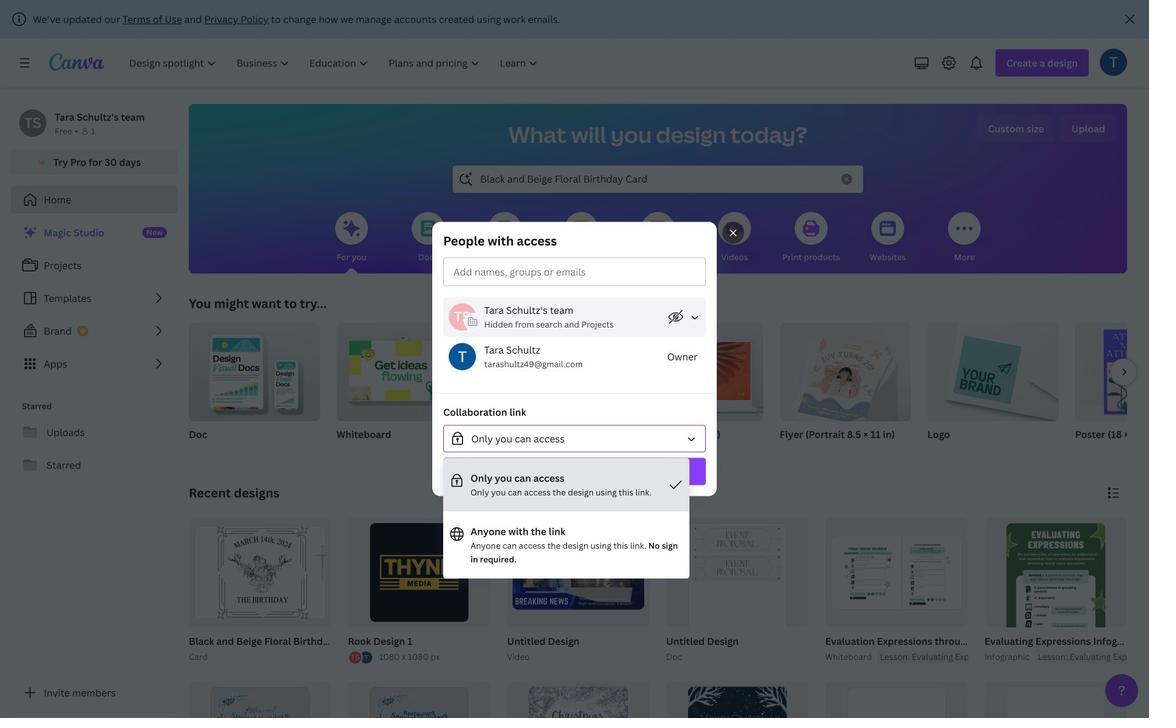 Task type: vqa. For each thing, say whether or not it's contained in the screenshot.
the rightmost 'Canva'
no



Task type: describe. For each thing, give the bounding box(es) containing it.
1 option from the top
[[444, 459, 690, 512]]

tara schultz's team image
[[449, 304, 476, 331]]

1 horizontal spatial list
[[348, 651, 374, 666]]

0 vertical spatial tara schultz's team element
[[19, 110, 47, 137]]

0 vertical spatial list
[[11, 219, 178, 378]]

top level navigation element
[[120, 49, 550, 77]]

tara schultz's team image
[[19, 110, 47, 137]]

2 option from the top
[[444, 512, 690, 579]]

Add names, groups or emails text field
[[448, 262, 586, 282]]



Task type: locate. For each thing, give the bounding box(es) containing it.
None search field
[[453, 166, 864, 193]]

tara schultz's team element
[[19, 110, 47, 137], [449, 304, 476, 331]]

group
[[433, 233, 717, 486], [189, 323, 320, 459], [337, 323, 468, 459], [485, 323, 616, 459], [632, 323, 764, 459], [780, 323, 912, 459], [928, 323, 1060, 459], [1076, 323, 1150, 459], [186, 518, 361, 664], [345, 518, 491, 666], [505, 518, 650, 664], [664, 518, 809, 664], [823, 518, 1079, 664], [982, 518, 1150, 719]]

list box
[[444, 459, 690, 579]]

1 horizontal spatial tara schultz's team element
[[449, 304, 476, 331]]

list
[[11, 219, 178, 378], [348, 651, 374, 666]]

1 vertical spatial tara schultz's team element
[[449, 304, 476, 331]]

0 horizontal spatial list
[[11, 219, 178, 378]]

Not shared button
[[663, 304, 706, 331]]

0 horizontal spatial tara schultz's team element
[[19, 110, 47, 137]]

1 vertical spatial list
[[348, 651, 374, 666]]

option
[[444, 459, 690, 512], [444, 512, 690, 579]]

None button
[[444, 425, 706, 453]]



